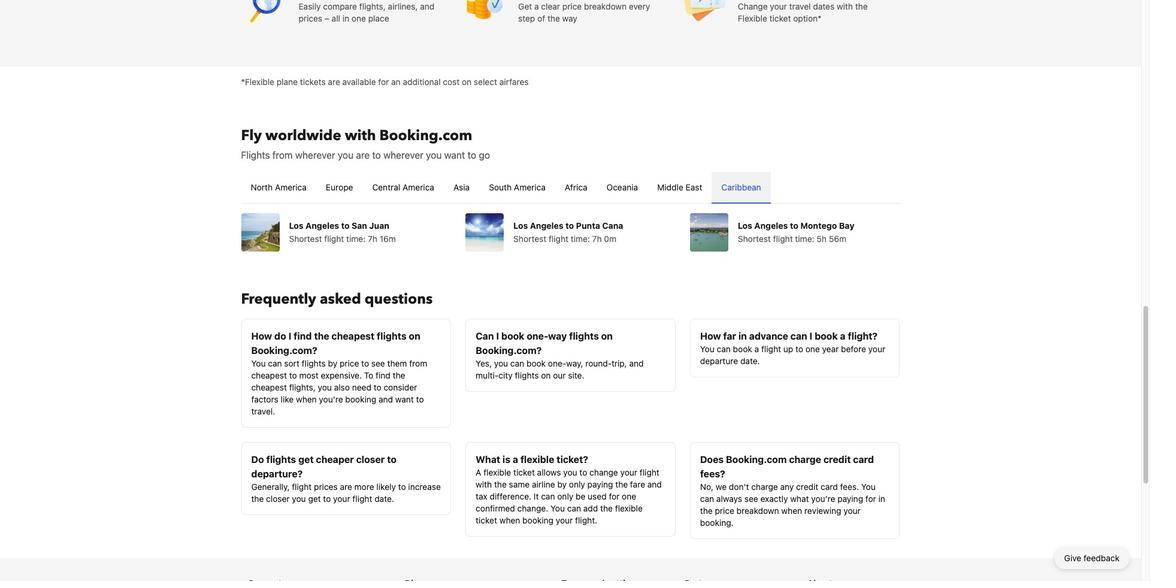 Task type: vqa. For each thing, say whether or not it's contained in the screenshot.


Task type: locate. For each thing, give the bounding box(es) containing it.
yes,
[[476, 358, 492, 368]]

does
[[700, 454, 724, 465]]

how left 'far'
[[700, 330, 721, 341]]

0 vertical spatial date.
[[741, 356, 760, 366]]

closer up more
[[356, 454, 385, 465]]

1 vertical spatial price
[[340, 358, 359, 368]]

0 horizontal spatial with
[[345, 126, 376, 145]]

1 time: from the left
[[346, 233, 366, 244]]

0 vertical spatial get
[[298, 454, 314, 465]]

can down "no,"
[[700, 493, 714, 504]]

one-
[[527, 330, 548, 341], [548, 358, 566, 368]]

when inside what is a flexible ticket? a flexible ticket allows you to change your flight with the same airline by only paying the fare and tax difference. it can only be used for one confirmed change. you can add the flexible ticket when booking your flight.
[[500, 515, 520, 525]]

0 horizontal spatial shortest
[[289, 233, 322, 244]]

angeles for punta
[[530, 220, 564, 230]]

trip,
[[612, 358, 627, 368]]

booking down need
[[345, 394, 376, 404]]

7h inside los angeles to punta cana shortest flight time: 7h 0m
[[592, 233, 602, 244]]

los right the los angeles to montego bay 'image' on the top of page
[[738, 220, 753, 230]]

booking.com down additional
[[380, 126, 472, 145]]

shortest right los angeles to san juan image
[[289, 233, 322, 244]]

1 vertical spatial booking.com
[[726, 454, 787, 465]]

2 los from the left
[[514, 220, 528, 230]]

flight inside los angeles to punta cana shortest flight time: 7h 0m
[[549, 233, 569, 244]]

los right los angeles to san juan image
[[289, 220, 304, 230]]

1 vertical spatial with
[[345, 126, 376, 145]]

1 los from the left
[[289, 220, 304, 230]]

flights,
[[359, 1, 386, 11], [289, 382, 316, 392]]

0 vertical spatial find
[[294, 330, 312, 341]]

0 vertical spatial credit
[[824, 454, 851, 465]]

america inside button
[[514, 182, 546, 192]]

1 vertical spatial flights,
[[289, 382, 316, 392]]

one inside what is a flexible ticket? a flexible ticket allows you to change your flight with the same airline by only paying the fare and tax difference. it can only be used for one confirmed change. you can add the flexible ticket when booking your flight.
[[622, 491, 636, 501]]

0 horizontal spatial from
[[273, 150, 293, 160]]

1 horizontal spatial with
[[476, 479, 492, 489]]

booking.com inside fly worldwide with booking.com flights from wherever you are to wherever you want to go
[[380, 126, 472, 145]]

price down always
[[715, 505, 735, 516]]

need
[[352, 382, 371, 392]]

it
[[534, 491, 539, 501]]

1 vertical spatial date.
[[375, 493, 394, 504]]

the inside "change your travel dates with the flexible ticket option*"
[[856, 1, 868, 11]]

how
[[251, 330, 272, 341], [700, 330, 721, 341]]

1 horizontal spatial want
[[444, 150, 465, 160]]

flight down europe button
[[324, 233, 344, 244]]

with inside fly worldwide with booking.com flights from wherever you are to wherever you want to go
[[345, 126, 376, 145]]

way
[[562, 13, 578, 23], [548, 330, 567, 341]]

paying down fees.
[[838, 493, 864, 504]]

america for south america
[[514, 182, 546, 192]]

your down fees.
[[844, 505, 861, 516]]

time:
[[346, 233, 366, 244], [571, 233, 590, 244], [795, 233, 815, 244]]

prices
[[299, 13, 322, 23], [314, 481, 338, 492]]

ticket
[[770, 13, 791, 23], [514, 467, 535, 477], [476, 515, 497, 525]]

breakdown down exactly in the right bottom of the page
[[737, 505, 779, 516]]

date. inside how far in advance can i book a flight? you can book a flight up to one year before your departure date.
[[741, 356, 760, 366]]

los inside the los angeles to montego bay shortest flight time: 5h 56m
[[738, 220, 753, 230]]

ticket inside "change your travel dates with the flexible ticket option*"
[[770, 13, 791, 23]]

1 horizontal spatial booking.com
[[726, 454, 787, 465]]

i inside how do i find the cheapest flights on booking.com? you can sort flights by price to see them from cheapest to most expensive. to find the cheapest flights, you also need to consider factors like when you're booking and want to travel.
[[289, 330, 291, 341]]

0 horizontal spatial paying
[[588, 479, 613, 489]]

to left go on the left top of page
[[468, 150, 476, 160]]

2 time: from the left
[[571, 233, 590, 244]]

add
[[584, 503, 598, 513]]

2 horizontal spatial price
[[715, 505, 735, 516]]

2 horizontal spatial i
[[810, 330, 813, 341]]

2 horizontal spatial angeles
[[755, 220, 788, 230]]

book
[[502, 330, 525, 341], [815, 330, 838, 341], [733, 344, 752, 354], [527, 358, 546, 368]]

0 horizontal spatial price
[[340, 358, 359, 368]]

0 horizontal spatial time:
[[346, 233, 366, 244]]

0 horizontal spatial ticket
[[476, 515, 497, 525]]

0 vertical spatial card
[[853, 454, 874, 465]]

prices inside easily compare flights, airlines, and prices – all in one place
[[299, 13, 322, 23]]

don't
[[729, 481, 749, 492]]

your inside do flights get cheaper closer to departure? generally, flight prices are more likely to increase the closer you get to your flight date.
[[333, 493, 350, 504]]

1 horizontal spatial shortest
[[514, 233, 547, 244]]

flight inside the los angeles to montego bay shortest flight time: 5h 56m
[[773, 233, 793, 244]]

charge up exactly in the right bottom of the page
[[752, 481, 778, 492]]

0 vertical spatial breakdown
[[584, 1, 627, 11]]

7h inside los angeles to san juan shortest flight time: 7h 16m
[[368, 233, 377, 244]]

time: down the san
[[346, 233, 366, 244]]

1 horizontal spatial i
[[496, 330, 499, 341]]

europe button
[[316, 172, 363, 203]]

1 i from the left
[[289, 330, 291, 341]]

0 horizontal spatial one
[[352, 13, 366, 23]]

how inside how do i find the cheapest flights on booking.com? you can sort flights by price to see them from cheapest to most expensive. to find the cheapest flights, you also need to consider factors like when you're booking and want to travel.
[[251, 330, 272, 341]]

our
[[553, 370, 566, 380]]

0 vertical spatial prices
[[299, 13, 322, 23]]

flights, inside easily compare flights, airlines, and prices – all in one place
[[359, 1, 386, 11]]

closer down generally,
[[266, 493, 290, 504]]

3 angeles from the left
[[755, 220, 788, 230]]

one left year
[[806, 344, 820, 354]]

with
[[837, 1, 853, 11], [345, 126, 376, 145], [476, 479, 492, 489]]

flight left 0m
[[549, 233, 569, 244]]

only up be
[[569, 479, 585, 489]]

in right 'far'
[[739, 330, 747, 341]]

you inside does booking.com charge credit card fees? no, we don't charge any credit card fees. you can always see exactly what you're paying for in the price breakdown when reviewing your booking.
[[862, 481, 876, 492]]

way up way,
[[548, 330, 567, 341]]

your down flight?
[[869, 344, 886, 354]]

the inside "get a clear price breakdown every step of the way"
[[548, 13, 560, 23]]

1 vertical spatial breakdown
[[737, 505, 779, 516]]

the
[[856, 1, 868, 11], [548, 13, 560, 23], [314, 330, 329, 341], [393, 370, 405, 380], [494, 479, 507, 489], [616, 479, 628, 489], [251, 493, 264, 504], [600, 503, 613, 513], [700, 505, 713, 516]]

1 vertical spatial ticket
[[514, 467, 535, 477]]

in right 'you're'
[[879, 493, 886, 504]]

1 horizontal spatial how
[[700, 330, 721, 341]]

1 booking.com? from the left
[[251, 345, 317, 356]]

shortest for shortest flight time: 7h 16m
[[289, 233, 322, 244]]

airfares
[[500, 76, 529, 87]]

on right cost
[[462, 76, 472, 87]]

are inside fly worldwide with booking.com flights from wherever you are to wherever you want to go
[[356, 150, 370, 160]]

0 horizontal spatial in
[[343, 13, 349, 23]]

oceania button
[[597, 172, 648, 203]]

cheapest
[[332, 330, 375, 341], [251, 370, 287, 380], [251, 382, 287, 392]]

america for north america
[[275, 182, 307, 192]]

middle east button
[[648, 172, 712, 203]]

2 7h from the left
[[592, 233, 602, 244]]

find right do
[[294, 330, 312, 341]]

booking inside what is a flexible ticket? a flexible ticket allows you to change your flight with the same airline by only paying the fare and tax difference. it can only be used for one confirmed change. you can add the flexible ticket when booking your flight.
[[523, 515, 554, 525]]

from right them
[[409, 358, 427, 368]]

0 vertical spatial with
[[837, 1, 853, 11]]

time: inside the los angeles to montego bay shortest flight time: 5h 56m
[[795, 233, 815, 244]]

0 horizontal spatial angeles
[[306, 220, 339, 230]]

on left our
[[541, 370, 551, 380]]

7h left 0m
[[592, 233, 602, 244]]

expensive.
[[321, 370, 362, 380]]

1 horizontal spatial price
[[563, 1, 582, 11]]

2 vertical spatial in
[[879, 493, 886, 504]]

*flexible plane tickets are available for an additional cost on select airfares
[[241, 76, 529, 87]]

to right "likely"
[[398, 481, 406, 492]]

when down what
[[782, 505, 802, 516]]

1 wherever from the left
[[295, 150, 335, 160]]

los for los angeles to montego bay shortest flight time: 5h 56m
[[738, 220, 753, 230]]

factors
[[251, 394, 279, 404]]

0 vertical spatial only
[[569, 479, 585, 489]]

price up expensive.
[[340, 358, 359, 368]]

0 horizontal spatial when
[[296, 394, 317, 404]]

your left "travel"
[[770, 1, 787, 11]]

0 vertical spatial one
[[352, 13, 366, 23]]

ticket for a
[[514, 467, 535, 477]]

0 horizontal spatial for
[[378, 76, 389, 87]]

2 horizontal spatial america
[[514, 182, 546, 192]]

you down ticket?
[[563, 467, 577, 477]]

the down clear
[[548, 13, 560, 23]]

tab list
[[241, 172, 900, 204]]

multi-
[[476, 370, 499, 380]]

0 horizontal spatial america
[[275, 182, 307, 192]]

0 vertical spatial one-
[[527, 330, 548, 341]]

1 horizontal spatial 7h
[[592, 233, 602, 244]]

see inside how do i find the cheapest flights on booking.com? you can sort flights by price to see them from cheapest to most expensive. to find the cheapest flights, you also need to consider factors like when you're booking and want to travel.
[[371, 358, 385, 368]]

flights up them
[[377, 330, 407, 341]]

find right to
[[376, 370, 391, 380]]

7h down the juan
[[368, 233, 377, 244]]

1 horizontal spatial when
[[500, 515, 520, 525]]

america right south
[[514, 182, 546, 192]]

by down allows
[[558, 479, 567, 489]]

1 america from the left
[[275, 182, 307, 192]]

time: down punta
[[571, 233, 590, 244]]

56m
[[829, 233, 847, 244]]

2 i from the left
[[496, 330, 499, 341]]

0 vertical spatial charge
[[789, 454, 822, 465]]

one- up our
[[548, 358, 566, 368]]

for inside what is a flexible ticket? a flexible ticket allows you to change your flight with the same airline by only paying the fare and tax difference. it can only be used for one confirmed change. you can add the flexible ticket when booking your flight.
[[609, 491, 620, 501]]

one inside easily compare flights, airlines, and prices – all in one place
[[352, 13, 366, 23]]

do flights get cheaper closer to departure? generally, flight prices are more likely to increase the closer you get to your flight date.
[[251, 454, 441, 504]]

ticket up same
[[514, 467, 535, 477]]

difference.
[[490, 491, 532, 501]]

3 america from the left
[[514, 182, 546, 192]]

1 vertical spatial by
[[558, 479, 567, 489]]

1 horizontal spatial ticket
[[514, 467, 535, 477]]

to down ticket?
[[580, 467, 587, 477]]

south
[[489, 182, 512, 192]]

by
[[328, 358, 337, 368], [558, 479, 567, 489]]

most
[[299, 370, 319, 380]]

cana
[[602, 220, 623, 230]]

0 vertical spatial paying
[[588, 479, 613, 489]]

by up expensive.
[[328, 358, 337, 368]]

price
[[563, 1, 582, 11], [340, 358, 359, 368], [715, 505, 735, 516]]

1 vertical spatial way
[[548, 330, 567, 341]]

flight down departure?
[[292, 481, 312, 492]]

2 how from the left
[[700, 330, 721, 341]]

in
[[343, 13, 349, 23], [739, 330, 747, 341], [879, 493, 886, 504]]

in right all
[[343, 13, 349, 23]]

exactly
[[761, 493, 788, 504]]

and right the fare
[[648, 479, 662, 489]]

ticket down confirmed
[[476, 515, 497, 525]]

1 horizontal spatial booking.com?
[[476, 345, 542, 356]]

2 horizontal spatial los
[[738, 220, 753, 230]]

shortest inside los angeles to san juan shortest flight time: 7h 16m
[[289, 233, 322, 244]]

on
[[462, 76, 472, 87], [409, 330, 421, 341], [601, 330, 613, 341], [541, 370, 551, 380]]

2 america from the left
[[403, 182, 434, 192]]

los angeles to montego bay image
[[690, 213, 729, 251]]

price inside "get a clear price breakdown every step of the way"
[[563, 1, 582, 11]]

prices down easily
[[299, 13, 322, 23]]

you inside do flights get cheaper closer to departure? generally, flight prices are more likely to increase the closer you get to your flight date.
[[292, 493, 306, 504]]

find
[[294, 330, 312, 341], [376, 370, 391, 380]]

you're
[[812, 493, 836, 504]]

america right central
[[403, 182, 434, 192]]

the inside does booking.com charge credit card fees? no, we don't charge any credit card fees. you can always see exactly what you're paying for in the price breakdown when reviewing your booking.
[[700, 505, 713, 516]]

a
[[535, 1, 539, 11], [840, 330, 846, 341], [755, 344, 759, 354], [513, 454, 518, 465]]

by inside how do i find the cheapest flights on booking.com? you can sort flights by price to see them from cheapest to most expensive. to find the cheapest flights, you also need to consider factors like when you're booking and want to travel.
[[328, 358, 337, 368]]

time: inside los angeles to san juan shortest flight time: 7h 16m
[[346, 233, 366, 244]]

0 horizontal spatial los
[[289, 220, 304, 230]]

1 horizontal spatial breakdown
[[737, 505, 779, 516]]

fly worldwide with booking.com flights from wherever you are to wherever you want to go
[[241, 126, 490, 160]]

how for how far in advance can i book a flight?
[[700, 330, 721, 341]]

fare
[[630, 479, 645, 489]]

to right need
[[374, 382, 382, 392]]

how inside how far in advance can i book a flight? you can book a flight up to one year before your departure date.
[[700, 330, 721, 341]]

1 horizontal spatial credit
[[824, 454, 851, 465]]

asia
[[454, 182, 470, 192]]

with right dates
[[837, 1, 853, 11]]

0 vertical spatial in
[[343, 13, 349, 23]]

and inside can i book one-way flights on booking.com? yes, you can book one-way, round-trip, and multi-city flights on our site.
[[629, 358, 644, 368]]

2 horizontal spatial ticket
[[770, 13, 791, 23]]

want left go on the left top of page
[[444, 150, 465, 160]]

1 horizontal spatial find
[[376, 370, 391, 380]]

0 vertical spatial ticket
[[770, 13, 791, 23]]

to inside los angeles to san juan shortest flight time: 7h 16m
[[341, 220, 350, 230]]

plane
[[277, 76, 298, 87]]

2 horizontal spatial shortest
[[738, 233, 771, 244]]

easily compare flights, airlines, and prices – all in one place
[[299, 1, 435, 23]]

1 horizontal spatial flights,
[[359, 1, 386, 11]]

0 horizontal spatial flights,
[[289, 382, 316, 392]]

change
[[590, 467, 618, 477]]

0 vertical spatial see
[[371, 358, 385, 368]]

to right up
[[796, 344, 803, 354]]

1 horizontal spatial time:
[[571, 233, 590, 244]]

flight down advance
[[762, 344, 781, 354]]

angeles inside los angeles to san juan shortest flight time: 7h 16m
[[306, 220, 339, 230]]

can down be
[[567, 503, 581, 513]]

paying up the used
[[588, 479, 613, 489]]

flights inside do flights get cheaper closer to departure? generally, flight prices are more likely to increase the closer you get to your flight date.
[[266, 454, 296, 465]]

time: inside los angeles to punta cana shortest flight time: 7h 0m
[[571, 233, 590, 244]]

to left the san
[[341, 220, 350, 230]]

0 horizontal spatial credit
[[796, 481, 819, 492]]

1 shortest from the left
[[289, 233, 322, 244]]

clear
[[541, 1, 560, 11]]

1 horizontal spatial see
[[745, 493, 758, 504]]

2 vertical spatial are
[[340, 481, 352, 492]]

north america
[[251, 182, 307, 192]]

from right flights
[[273, 150, 293, 160]]

you inside how do i find the cheapest flights on booking.com? you can sort flights by price to see them from cheapest to most expensive. to find the cheapest flights, you also need to consider factors like when you're booking and want to travel.
[[318, 382, 332, 392]]

3 los from the left
[[738, 220, 753, 230]]

and inside what is a flexible ticket? a flexible ticket allows you to change your flight with the same airline by only paying the fare and tax difference. it can only be used for one confirmed change. you can add the flexible ticket when booking your flight.
[[648, 479, 662, 489]]

for
[[378, 76, 389, 87], [609, 491, 620, 501], [866, 493, 877, 504]]

for right 'you're'
[[866, 493, 877, 504]]

dates
[[813, 1, 835, 11]]

what
[[476, 454, 500, 465]]

booking
[[345, 394, 376, 404], [523, 515, 554, 525]]

7h for 0m
[[592, 233, 602, 244]]

1 vertical spatial want
[[395, 394, 414, 404]]

2 horizontal spatial flexible
[[615, 503, 643, 513]]

can up city at the bottom left
[[510, 358, 524, 368]]

for right the used
[[609, 491, 620, 501]]

1 vertical spatial one
[[806, 344, 820, 354]]

and inside how do i find the cheapest flights on booking.com? you can sort flights by price to see them from cheapest to most expensive. to find the cheapest flights, you also need to consider factors like when you're booking and want to travel.
[[379, 394, 393, 404]]

los inside los angeles to san juan shortest flight time: 7h 16m
[[289, 220, 304, 230]]

1 vertical spatial flexible
[[484, 467, 511, 477]]

central
[[372, 182, 400, 192]]

0 vertical spatial want
[[444, 150, 465, 160]]

your left flight.
[[556, 515, 573, 525]]

fees?
[[700, 468, 725, 479]]

1 vertical spatial charge
[[752, 481, 778, 492]]

1 vertical spatial closer
[[266, 493, 290, 504]]

1 horizontal spatial america
[[403, 182, 434, 192]]

can inside does booking.com charge credit card fees? no, we don't charge any credit card fees. you can always see exactly what you're paying for in the price breakdown when reviewing your booking.
[[700, 493, 714, 504]]

ticket down "travel"
[[770, 13, 791, 23]]

central america button
[[363, 172, 444, 203]]

0 vertical spatial way
[[562, 13, 578, 23]]

north america button
[[241, 172, 316, 203]]

east
[[686, 182, 703, 192]]

to up to
[[361, 358, 369, 368]]

2 angeles from the left
[[530, 220, 564, 230]]

0 horizontal spatial booking.com?
[[251, 345, 317, 356]]

to inside what is a flexible ticket? a flexible ticket allows you to change your flight with the same airline by only paying the fare and tax difference. it can only be used for one confirmed change. you can add the flexible ticket when booking your flight.
[[580, 467, 587, 477]]

1 vertical spatial card
[[821, 481, 838, 492]]

compare
[[323, 1, 357, 11]]

2 wherever from the left
[[384, 150, 424, 160]]

0 horizontal spatial 7h
[[368, 233, 377, 244]]

give feedback
[[1065, 553, 1120, 563]]

1 horizontal spatial card
[[853, 454, 874, 465]]

your down "cheaper" on the left bottom
[[333, 493, 350, 504]]

get left "cheaper" on the left bottom
[[298, 454, 314, 465]]

1 vertical spatial cheapest
[[251, 370, 287, 380]]

are left more
[[340, 481, 352, 492]]

los inside los angeles to punta cana shortest flight time: 7h 0m
[[514, 220, 528, 230]]

get
[[518, 1, 532, 11]]

you right fees.
[[862, 481, 876, 492]]

1 angeles from the left
[[306, 220, 339, 230]]

shortest inside los angeles to punta cana shortest flight time: 7h 0m
[[514, 233, 547, 244]]

south america
[[489, 182, 546, 192]]

shortest
[[289, 233, 322, 244], [514, 233, 547, 244], [738, 233, 771, 244]]

2 vertical spatial with
[[476, 479, 492, 489]]

select
[[474, 76, 497, 87]]

your
[[770, 1, 787, 11], [869, 344, 886, 354], [621, 467, 638, 477], [333, 493, 350, 504], [844, 505, 861, 516], [556, 515, 573, 525]]

0 horizontal spatial how
[[251, 330, 272, 341]]

you up departure
[[700, 344, 715, 354]]

from
[[273, 150, 293, 160], [409, 358, 427, 368]]

1 how from the left
[[251, 330, 272, 341]]

time: for montego
[[795, 233, 815, 244]]

i right do
[[289, 330, 291, 341]]

angeles for montego
[[755, 220, 788, 230]]

1 vertical spatial booking
[[523, 515, 554, 525]]

los
[[289, 220, 304, 230], [514, 220, 528, 230], [738, 220, 753, 230]]

angeles inside the los angeles to montego bay shortest flight time: 5h 56m
[[755, 220, 788, 230]]

3 time: from the left
[[795, 233, 815, 244]]

1 7h from the left
[[368, 233, 377, 244]]

america for central america
[[403, 182, 434, 192]]

breakdown inside does booking.com charge credit card fees? no, we don't charge any credit card fees. you can always see exactly what you're paying for in the price breakdown when reviewing your booking.
[[737, 505, 779, 516]]

bay
[[839, 220, 855, 230]]

paying inside what is a flexible ticket? a flexible ticket allows you to change your flight with the same airline by only paying the fare and tax difference. it can only be used for one confirmed change. you can add the flexible ticket when booking your flight.
[[588, 479, 613, 489]]

2 horizontal spatial when
[[782, 505, 802, 516]]

1 horizontal spatial booking
[[523, 515, 554, 525]]

date. down advance
[[741, 356, 760, 366]]

flexible down the fare
[[615, 503, 643, 513]]

0 horizontal spatial want
[[395, 394, 414, 404]]

2 shortest from the left
[[514, 233, 547, 244]]

time: for san
[[346, 233, 366, 244]]

0 horizontal spatial breakdown
[[584, 1, 627, 11]]

central america
[[372, 182, 434, 192]]

from inside how do i find the cheapest flights on booking.com? you can sort flights by price to see them from cheapest to most expensive. to find the cheapest flights, you also need to consider factors like when you're booking and want to travel.
[[409, 358, 427, 368]]

prices down "cheaper" on the left bottom
[[314, 481, 338, 492]]

i right advance
[[810, 330, 813, 341]]

booking.
[[700, 517, 734, 528]]

only left be
[[557, 491, 574, 501]]

one down the fare
[[622, 491, 636, 501]]

3 i from the left
[[810, 330, 813, 341]]

flights
[[241, 150, 270, 160]]

with down available
[[345, 126, 376, 145]]

angeles left the montego
[[755, 220, 788, 230]]

wherever down worldwide
[[295, 150, 335, 160]]

advance
[[749, 330, 789, 341]]

for inside does booking.com charge credit card fees? no, we don't charge any credit card fees. you can always see exactly what you're paying for in the price breakdown when reviewing your booking.
[[866, 493, 877, 504]]

caribbean
[[722, 182, 761, 192]]

flight left 5h
[[773, 233, 793, 244]]

you up you're
[[318, 382, 332, 392]]

1 horizontal spatial paying
[[838, 493, 864, 504]]

3 shortest from the left
[[738, 233, 771, 244]]

angeles inside los angeles to punta cana shortest flight time: 7h 0m
[[530, 220, 564, 230]]

shortest inside the los angeles to montego bay shortest flight time: 5h 56m
[[738, 233, 771, 244]]

get down "cheaper" on the left bottom
[[308, 493, 321, 504]]

credit up what
[[796, 481, 819, 492]]

flights, up place
[[359, 1, 386, 11]]

america right north
[[275, 182, 307, 192]]

no,
[[700, 481, 714, 492]]

how for how do i find the cheapest flights on booking.com?
[[251, 330, 272, 341]]

2 booking.com? from the left
[[476, 345, 542, 356]]

can up departure
[[717, 344, 731, 354]]

1 horizontal spatial one
[[622, 491, 636, 501]]

2 horizontal spatial in
[[879, 493, 886, 504]]

europe
[[326, 182, 353, 192]]

1 horizontal spatial by
[[558, 479, 567, 489]]



Task type: describe. For each thing, give the bounding box(es) containing it.
you up 'central america'
[[426, 150, 442, 160]]

your inside does booking.com charge credit card fees? no, we don't charge any credit card fees. you can always see exactly what you're paying for in the price breakdown when reviewing your booking.
[[844, 505, 861, 516]]

one inside how far in advance can i book a flight? you can book a flight up to one year before your departure date.
[[806, 344, 820, 354]]

tax
[[476, 491, 488, 501]]

airlines,
[[388, 1, 418, 11]]

asia button
[[444, 172, 479, 203]]

i inside can i book one-way flights on booking.com? yes, you can book one-way, round-trip, and multi-city flights on our site.
[[496, 330, 499, 341]]

reviewing
[[805, 505, 842, 516]]

same
[[509, 479, 530, 489]]

additional
[[403, 76, 441, 87]]

how far in advance can i book a flight? you can book a flight up to one year before your departure date.
[[700, 330, 886, 366]]

1 horizontal spatial closer
[[356, 454, 385, 465]]

you inside how far in advance can i book a flight? you can book a flight up to one year before your departure date.
[[700, 344, 715, 354]]

what is a flexible ticket? a flexible ticket allows you to change your flight with the same airline by only paying the fare and tax difference. it can only be used for one confirmed change. you can add the flexible ticket when booking your flight.
[[476, 454, 662, 525]]

africa button
[[555, 172, 597, 203]]

1 vertical spatial one-
[[548, 358, 566, 368]]

flights right city at the bottom left
[[515, 370, 539, 380]]

shortest for shortest flight time: 5h 56m
[[738, 233, 771, 244]]

booking.com? inside how do i find the cheapest flights on booking.com? you can sort flights by price to see them from cheapest to most expensive. to find the cheapest flights, you also need to consider factors like when you're booking and want to travel.
[[251, 345, 317, 356]]

want inside fly worldwide with booking.com flights from wherever you are to wherever you want to go
[[444, 150, 465, 160]]

price inside how do i find the cheapest flights on booking.com? you can sort flights by price to see them from cheapest to most expensive. to find the cheapest flights, you also need to consider factors like when you're booking and want to travel.
[[340, 358, 359, 368]]

year
[[822, 344, 839, 354]]

want inside how do i find the cheapest flights on booking.com? you can sort flights by price to see them from cheapest to most expensive. to find the cheapest flights, you also need to consider factors like when you're booking and want to travel.
[[395, 394, 414, 404]]

i inside how far in advance can i book a flight? you can book a flight up to one year before your departure date.
[[810, 330, 813, 341]]

more
[[355, 481, 374, 492]]

also
[[334, 382, 350, 392]]

a inside what is a flexible ticket? a flexible ticket allows you to change your flight with the same airline by only paying the fare and tax difference. it can only be used for one confirmed change. you can add the flexible ticket when booking your flight.
[[513, 454, 518, 465]]

to inside the los angeles to montego bay shortest flight time: 5h 56m
[[790, 220, 799, 230]]

book up year
[[815, 330, 838, 341]]

breakdown inside "get a clear price breakdown every step of the way"
[[584, 1, 627, 11]]

los angeles to san juan shortest flight time: 7h 16m
[[289, 220, 396, 244]]

you inside what is a flexible ticket? a flexible ticket allows you to change your flight with the same airline by only paying the fare and tax difference. it can only be used for one confirmed change. you can add the flexible ticket when booking your flight.
[[551, 503, 565, 513]]

a up before
[[840, 330, 846, 341]]

you inside what is a flexible ticket? a flexible ticket allows you to change your flight with the same airline by only paying the fare and tax difference. it can only be used for one confirmed change. you can add the flexible ticket when booking your flight.
[[563, 467, 577, 477]]

montego
[[801, 220, 837, 230]]

0 vertical spatial cheapest
[[332, 330, 375, 341]]

*flexible
[[241, 76, 274, 87]]

book down 'far'
[[733, 344, 752, 354]]

booking inside how do i find the cheapest flights on booking.com? you can sort flights by price to see them from cheapest to most expensive. to find the cheapest flights, you also need to consider factors like when you're booking and want to travel.
[[345, 394, 376, 404]]

a down advance
[[755, 344, 759, 354]]

up
[[784, 344, 793, 354]]

16m
[[380, 233, 396, 244]]

los for los angeles to punta cana shortest flight time: 7h 0m
[[514, 220, 528, 230]]

the down the used
[[600, 503, 613, 513]]

any
[[780, 481, 794, 492]]

from inside fly worldwide with booking.com flights from wherever you are to wherever you want to go
[[273, 150, 293, 160]]

1 vertical spatial get
[[308, 493, 321, 504]]

south america button
[[479, 172, 555, 203]]

paying inside does booking.com charge credit card fees? no, we don't charge any credit card fees. you can always see exactly what you're paying for in the price breakdown when reviewing your booking.
[[838, 493, 864, 504]]

you up europe
[[338, 150, 354, 160]]

to down "sort"
[[289, 370, 297, 380]]

asked
[[320, 289, 361, 309]]

price inside does booking.com charge credit card fees? no, we don't charge any credit card fees. you can always see exactly what you're paying for in the price breakdown when reviewing your booking.
[[715, 505, 735, 516]]

every
[[629, 1, 650, 11]]

caribbean button
[[712, 172, 771, 203]]

step
[[518, 13, 535, 23]]

you inside how do i find the cheapest flights on booking.com? you can sort flights by price to see them from cheapest to most expensive. to find the cheapest flights, you also need to consider factors like when you're booking and want to travel.
[[251, 358, 266, 368]]

your up the fare
[[621, 467, 638, 477]]

way inside can i book one-way flights on booking.com? yes, you can book one-way, round-trip, and multi-city flights on our site.
[[548, 330, 567, 341]]

is
[[503, 454, 511, 465]]

when inside does booking.com charge credit card fees? no, we don't charge any credit card fees. you can always see exactly what you're paying for in the price breakdown when reviewing your booking.
[[782, 505, 802, 516]]

1 vertical spatial only
[[557, 491, 574, 501]]

2 vertical spatial ticket
[[476, 515, 497, 525]]

flights, inside how do i find the cheapest flights on booking.com? you can sort flights by price to see them from cheapest to most expensive. to find the cheapest flights, you also need to consider factors like when you're booking and want to travel.
[[289, 382, 316, 392]]

2 vertical spatial flexible
[[615, 503, 643, 513]]

los for los angeles to san juan shortest flight time: 7h 16m
[[289, 220, 304, 230]]

and inside easily compare flights, airlines, and prices – all in one place
[[420, 1, 435, 11]]

a inside "get a clear price breakdown every step of the way"
[[535, 1, 539, 11]]

the up 'difference.'
[[494, 479, 507, 489]]

travel
[[790, 1, 811, 11]]

travel.
[[251, 406, 275, 416]]

way inside "get a clear price breakdown every step of the way"
[[562, 13, 578, 23]]

flight?
[[848, 330, 878, 341]]

on up round-
[[601, 330, 613, 341]]

like
[[281, 394, 294, 404]]

los angeles to punta cana image
[[466, 213, 504, 251]]

juan
[[369, 220, 390, 230]]

booking.com? inside can i book one-way flights on booking.com? yes, you can book one-way, round-trip, and multi-city flights on our site.
[[476, 345, 542, 356]]

easily
[[299, 1, 321, 11]]

your inside "change your travel dates with the flexible ticket option*"
[[770, 1, 787, 11]]

7h for 16m
[[368, 233, 377, 244]]

always
[[717, 493, 742, 504]]

go
[[479, 150, 490, 160]]

shortest for shortest flight time: 7h 0m
[[514, 233, 547, 244]]

los angeles to san juan image
[[241, 213, 280, 251]]

to up "likely"
[[387, 454, 397, 465]]

in inside easily compare flights, airlines, and prices – all in one place
[[343, 13, 349, 23]]

los angeles to punta cana shortest flight time: 7h 0m
[[514, 220, 623, 244]]

the up consider
[[393, 370, 405, 380]]

ticket?
[[557, 454, 588, 465]]

booking.com inside does booking.com charge credit card fees? no, we don't charge any credit card fees. you can always see exactly what you're paying for in the price breakdown when reviewing your booking.
[[726, 454, 787, 465]]

used
[[588, 491, 607, 501]]

on inside how do i find the cheapest flights on booking.com? you can sort flights by price to see them from cheapest to most expensive. to find the cheapest flights, you also need to consider factors like when you're booking and want to travel.
[[409, 330, 421, 341]]

frequently asked questions
[[241, 289, 433, 309]]

we
[[716, 481, 727, 492]]

when inside how do i find the cheapest flights on booking.com? you can sort flights by price to see them from cheapest to most expensive. to find the cheapest flights, you also need to consider factors like when you're booking and want to travel.
[[296, 394, 317, 404]]

how do i find the cheapest flights on booking.com? you can sort flights by price to see them from cheapest to most expensive. to find the cheapest flights, you also need to consider factors like when you're booking and want to travel.
[[251, 330, 427, 416]]

the inside do flights get cheaper closer to departure? generally, flight prices are more likely to increase the closer you get to your flight date.
[[251, 493, 264, 504]]

a
[[476, 467, 481, 477]]

your inside how far in advance can i book a flight? you can book a flight up to one year before your departure date.
[[869, 344, 886, 354]]

frequently
[[241, 289, 316, 309]]

cost
[[443, 76, 460, 87]]

you inside can i book one-way flights on booking.com? yes, you can book one-way, round-trip, and multi-city flights on our site.
[[494, 358, 508, 368]]

change
[[738, 1, 768, 11]]

can
[[476, 330, 494, 341]]

to
[[364, 370, 373, 380]]

available
[[343, 76, 376, 87]]

2 vertical spatial cheapest
[[251, 382, 287, 392]]

1 vertical spatial credit
[[796, 481, 819, 492]]

generally,
[[251, 481, 290, 492]]

north
[[251, 182, 273, 192]]

by inside what is a flexible ticket? a flexible ticket allows you to change your flight with the same airline by only paying the fare and tax difference. it can only be used for one confirmed change. you can add the flexible ticket when booking your flight.
[[558, 479, 567, 489]]

confirmed
[[476, 503, 515, 513]]

flights up way,
[[569, 330, 599, 341]]

the left the fare
[[616, 479, 628, 489]]

to down consider
[[416, 394, 424, 404]]

option*
[[793, 13, 822, 23]]

with inside "change your travel dates with the flexible ticket option*"
[[837, 1, 853, 11]]

can inside how do i find the cheapest flights on booking.com? you can sort flights by price to see them from cheapest to most expensive. to find the cheapest flights, you also need to consider factors like when you're booking and want to travel.
[[268, 358, 282, 368]]

oceania
[[607, 182, 638, 192]]

in inside how far in advance can i book a flight? you can book a flight up to one year before your departure date.
[[739, 330, 747, 341]]

can inside can i book one-way flights on booking.com? yes, you can book one-way, round-trip, and multi-city flights on our site.
[[510, 358, 524, 368]]

tab list containing north america
[[241, 172, 900, 204]]

fees.
[[840, 481, 859, 492]]

time: for punta
[[571, 233, 590, 244]]

flexible
[[738, 13, 767, 23]]

ticket for travel
[[770, 13, 791, 23]]

flight down more
[[353, 493, 372, 504]]

with inside what is a flexible ticket? a flexible ticket allows you to change your flight with the same airline by only paying the fare and tax difference. it can only be used for one confirmed change. you can add the flexible ticket when booking your flight.
[[476, 479, 492, 489]]

city
[[499, 370, 513, 380]]

give feedback button
[[1055, 548, 1130, 569]]

to inside how far in advance can i book a flight? you can book a flight up to one year before your departure date.
[[796, 344, 803, 354]]

likely
[[377, 481, 396, 492]]

to down "cheaper" on the left bottom
[[323, 493, 331, 504]]

angeles for san
[[306, 220, 339, 230]]

0m
[[604, 233, 617, 244]]

los angeles to montego bay shortest flight time: 5h 56m
[[738, 220, 855, 244]]

departure?
[[251, 468, 303, 479]]

can i book one-way flights on booking.com? yes, you can book one-way, round-trip, and multi-city flights on our site.
[[476, 330, 644, 380]]

0 vertical spatial are
[[328, 76, 340, 87]]

africa
[[565, 182, 588, 192]]

cheaper
[[316, 454, 354, 465]]

round-
[[586, 358, 612, 368]]

0 horizontal spatial card
[[821, 481, 838, 492]]

book left way,
[[527, 358, 546, 368]]

questions
[[365, 289, 433, 309]]

0 vertical spatial flexible
[[521, 454, 555, 465]]

prices inside do flights get cheaper closer to departure? generally, flight prices are more likely to increase the closer you get to your flight date.
[[314, 481, 338, 492]]

0 horizontal spatial flexible
[[484, 467, 511, 477]]

in inside does booking.com charge credit card fees? no, we don't charge any credit card fees. you can always see exactly what you're paying for in the price breakdown when reviewing your booking.
[[879, 493, 886, 504]]

does booking.com charge credit card fees? no, we don't charge any credit card fees. you can always see exactly what you're paying for in the price breakdown when reviewing your booking.
[[700, 454, 886, 528]]

date. inside do flights get cheaper closer to departure? generally, flight prices are more likely to increase the closer you get to your flight date.
[[375, 493, 394, 504]]

to inside los angeles to punta cana shortest flight time: 7h 0m
[[566, 220, 574, 230]]

get a clear price breakdown every step of the way
[[518, 1, 650, 23]]

flight inside how far in advance can i book a flight? you can book a flight up to one year before your departure date.
[[762, 344, 781, 354]]

can right it
[[541, 491, 555, 501]]

can up up
[[791, 330, 808, 341]]

to up central
[[372, 150, 381, 160]]

see inside does booking.com charge credit card fees? no, we don't charge any credit card fees. you can always see exactly what you're paying for in the price breakdown when reviewing your booking.
[[745, 493, 758, 504]]

flight inside what is a flexible ticket? a flexible ticket allows you to change your flight with the same airline by only paying the fare and tax difference. it can only be used for one confirmed change. you can add the flexible ticket when booking your flight.
[[640, 467, 660, 477]]

flights up most
[[302, 358, 326, 368]]

worldwide
[[265, 126, 341, 145]]

of
[[538, 13, 545, 23]]

far
[[723, 330, 736, 341]]

the down frequently asked questions
[[314, 330, 329, 341]]

an
[[391, 76, 401, 87]]

flight inside los angeles to san juan shortest flight time: 7h 16m
[[324, 233, 344, 244]]

1 horizontal spatial charge
[[789, 454, 822, 465]]

fly
[[241, 126, 262, 145]]

punta
[[576, 220, 600, 230]]

are inside do flights get cheaper closer to departure? generally, flight prices are more likely to increase the closer you get to your flight date.
[[340, 481, 352, 492]]

book right can
[[502, 330, 525, 341]]



